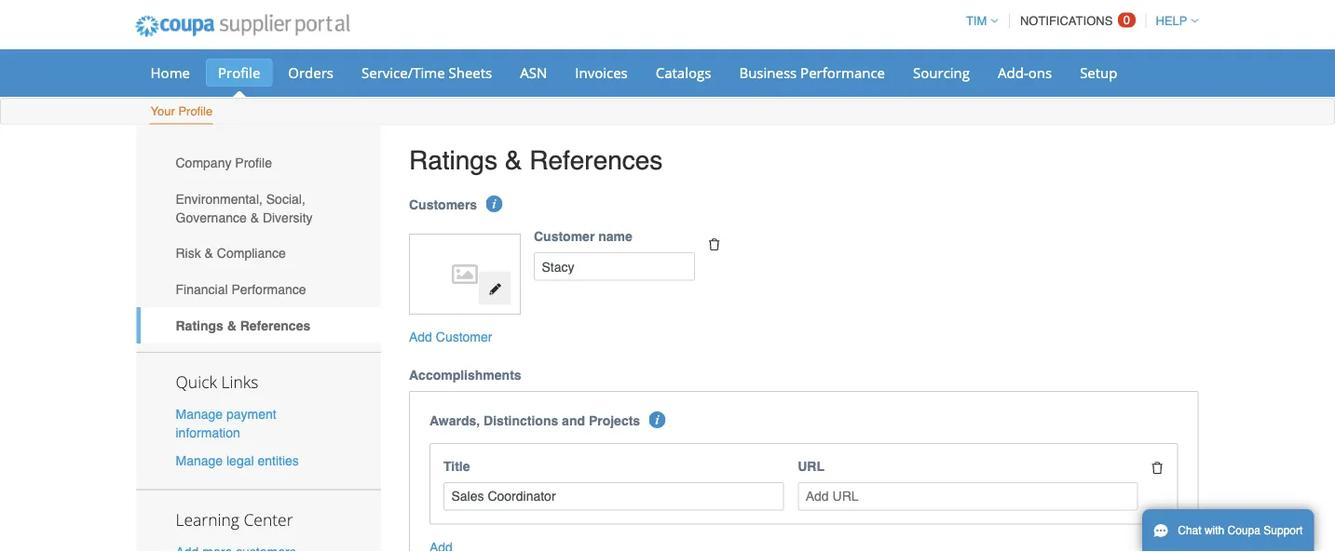 Task type: describe. For each thing, give the bounding box(es) containing it.
your
[[151, 104, 175, 118]]

invoices link
[[563, 59, 640, 87]]

asn
[[520, 63, 547, 82]]

0 horizontal spatial ratings
[[176, 318, 224, 333]]

1 horizontal spatial ratings
[[409, 145, 498, 175]]

manage payment information
[[176, 407, 277, 441]]

payment
[[226, 407, 277, 422]]

service/time
[[362, 63, 445, 82]]

home link
[[138, 59, 202, 87]]

company profile link
[[137, 145, 381, 181]]

add-ons link
[[986, 59, 1065, 87]]

customer inside button
[[436, 330, 493, 345]]

change image image
[[489, 283, 502, 296]]

manage for manage payment information
[[176, 407, 223, 422]]

add-ons
[[998, 63, 1053, 82]]

business performance link
[[727, 59, 898, 87]]

sheets
[[449, 63, 492, 82]]

business
[[740, 63, 797, 82]]

additional information image
[[486, 196, 503, 213]]

social,
[[266, 192, 306, 206]]

ratings & references link
[[137, 308, 381, 344]]

URL text field
[[798, 483, 1139, 511]]

add customer
[[409, 330, 493, 345]]

add
[[409, 330, 432, 345]]

0 horizontal spatial references
[[240, 318, 311, 333]]

financial performance link
[[137, 272, 381, 308]]

additional information image
[[649, 412, 666, 429]]

sourcing
[[914, 63, 970, 82]]

tim
[[967, 14, 987, 28]]

links
[[221, 372, 259, 393]]

profile link
[[206, 59, 272, 87]]

& down asn link
[[505, 145, 522, 175]]

logo image
[[419, 244, 511, 305]]

url
[[798, 460, 825, 474]]

financial performance
[[176, 282, 306, 297]]

catalogs
[[656, 63, 712, 82]]

sourcing link
[[901, 59, 982, 87]]

notifications
[[1021, 14, 1113, 28]]

diversity
[[263, 210, 313, 225]]

with
[[1205, 525, 1225, 538]]

profile for company profile
[[235, 156, 272, 170]]

1 horizontal spatial customer
[[534, 229, 595, 244]]

business performance
[[740, 63, 886, 82]]

accomplishments
[[409, 368, 522, 383]]

tim link
[[958, 14, 999, 28]]

awards,
[[430, 414, 480, 429]]

& down "financial performance"
[[227, 318, 237, 333]]

1 horizontal spatial references
[[530, 145, 663, 175]]

distinctions
[[484, 414, 559, 429]]

1 horizontal spatial ratings & references
[[409, 145, 663, 175]]

learning center
[[176, 509, 293, 531]]

environmental, social, governance & diversity
[[176, 192, 313, 225]]

manage legal entities
[[176, 453, 299, 468]]

your profile link
[[150, 100, 214, 124]]

environmental, social, governance & diversity link
[[137, 181, 381, 236]]



Task type: locate. For each thing, give the bounding box(es) containing it.
0 horizontal spatial performance
[[232, 282, 306, 297]]

manage down information
[[176, 453, 223, 468]]

0 vertical spatial ratings & references
[[409, 145, 663, 175]]

catalogs link
[[644, 59, 724, 87]]

performance for business performance
[[801, 63, 886, 82]]

company profile
[[176, 156, 272, 170]]

1 horizontal spatial performance
[[801, 63, 886, 82]]

0 vertical spatial ratings
[[409, 145, 498, 175]]

navigation
[[958, 3, 1199, 39]]

center
[[244, 509, 293, 531]]

customer name
[[534, 229, 633, 244]]

0 vertical spatial performance
[[801, 63, 886, 82]]

orders
[[288, 63, 334, 82]]

compliance
[[217, 246, 286, 261]]

your profile
[[151, 104, 213, 118]]

2 vertical spatial profile
[[235, 156, 272, 170]]

performance for financial performance
[[232, 282, 306, 297]]

customer left name
[[534, 229, 595, 244]]

manage up information
[[176, 407, 223, 422]]

profile down the coupa supplier portal image on the left top
[[218, 63, 260, 82]]

chat with coupa support button
[[1143, 510, 1315, 553]]

entities
[[258, 453, 299, 468]]

orders link
[[276, 59, 346, 87]]

coupa supplier portal image
[[123, 3, 363, 49]]

add customer button
[[409, 328, 493, 347]]

manage inside manage payment information
[[176, 407, 223, 422]]

0 vertical spatial profile
[[218, 63, 260, 82]]

projects
[[589, 414, 641, 429]]

1 vertical spatial profile
[[178, 104, 213, 118]]

performance inside "link"
[[801, 63, 886, 82]]

& inside environmental, social, governance & diversity
[[250, 210, 259, 225]]

2 manage from the top
[[176, 453, 223, 468]]

ratings down financial
[[176, 318, 224, 333]]

home
[[151, 63, 190, 82]]

help
[[1156, 14, 1188, 28]]

profile right your
[[178, 104, 213, 118]]

customers
[[409, 198, 477, 213]]

manage
[[176, 407, 223, 422], [176, 453, 223, 468]]

1 vertical spatial manage
[[176, 453, 223, 468]]

profile up environmental, social, governance & diversity link
[[235, 156, 272, 170]]

performance
[[801, 63, 886, 82], [232, 282, 306, 297]]

risk & compliance link
[[137, 236, 381, 272]]

customer up accomplishments
[[436, 330, 493, 345]]

1 manage from the top
[[176, 407, 223, 422]]

quick
[[176, 372, 217, 393]]

information
[[176, 426, 240, 441]]

legal
[[226, 453, 254, 468]]

name
[[599, 229, 633, 244]]

notifications 0
[[1021, 13, 1131, 28]]

1 vertical spatial ratings & references
[[176, 318, 311, 333]]

learning
[[176, 509, 239, 531]]

asn link
[[508, 59, 560, 87]]

0
[[1124, 13, 1131, 27]]

ratings & references up additional information icon
[[409, 145, 663, 175]]

references down financial performance link
[[240, 318, 311, 333]]

support
[[1264, 525, 1303, 538]]

0 vertical spatial manage
[[176, 407, 223, 422]]

1 vertical spatial customer
[[436, 330, 493, 345]]

governance
[[176, 210, 247, 225]]

help link
[[1148, 14, 1199, 28]]

0 horizontal spatial ratings & references
[[176, 318, 311, 333]]

ratings up customers on the top
[[409, 145, 498, 175]]

& left diversity
[[250, 210, 259, 225]]

service/time sheets link
[[350, 59, 505, 87]]

Customer name text field
[[534, 253, 695, 281]]

ratings & references down "financial performance"
[[176, 318, 311, 333]]

setup
[[1080, 63, 1118, 82]]

Title text field
[[444, 483, 784, 511]]

& right risk
[[205, 246, 213, 261]]

profile
[[218, 63, 260, 82], [178, 104, 213, 118], [235, 156, 272, 170]]

risk
[[176, 246, 201, 261]]

risk & compliance
[[176, 246, 286, 261]]

1 vertical spatial ratings
[[176, 318, 224, 333]]

invoices
[[575, 63, 628, 82]]

chat
[[1178, 525, 1202, 538]]

setup link
[[1068, 59, 1130, 87]]

1 vertical spatial performance
[[232, 282, 306, 297]]

profile for your profile
[[178, 104, 213, 118]]

chat with coupa support
[[1178, 525, 1303, 538]]

and
[[562, 414, 585, 429]]

ratings & references
[[409, 145, 663, 175], [176, 318, 311, 333]]

company
[[176, 156, 232, 170]]

quick links
[[176, 372, 259, 393]]

performance right the business
[[801, 63, 886, 82]]

customer
[[534, 229, 595, 244], [436, 330, 493, 345]]

1 vertical spatial references
[[240, 318, 311, 333]]

references
[[530, 145, 663, 175], [240, 318, 311, 333]]

ratings
[[409, 145, 498, 175], [176, 318, 224, 333]]

manage for manage legal entities
[[176, 453, 223, 468]]

service/time sheets
[[362, 63, 492, 82]]

ons
[[1029, 63, 1053, 82]]

environmental,
[[176, 192, 263, 206]]

financial
[[176, 282, 228, 297]]

&
[[505, 145, 522, 175], [250, 210, 259, 225], [205, 246, 213, 261], [227, 318, 237, 333]]

references up the customer name
[[530, 145, 663, 175]]

0 vertical spatial customer
[[534, 229, 595, 244]]

manage payment information link
[[176, 407, 277, 441]]

navigation containing notifications 0
[[958, 3, 1199, 39]]

0 vertical spatial references
[[530, 145, 663, 175]]

add-
[[998, 63, 1029, 82]]

0 horizontal spatial customer
[[436, 330, 493, 345]]

title
[[444, 460, 470, 474]]

performance down risk & compliance link
[[232, 282, 306, 297]]

awards, distinctions and projects
[[430, 414, 641, 429]]

manage legal entities link
[[176, 453, 299, 468]]

coupa
[[1228, 525, 1261, 538]]



Task type: vqa. For each thing, say whether or not it's contained in the screenshot.
Terms Of Use link
no



